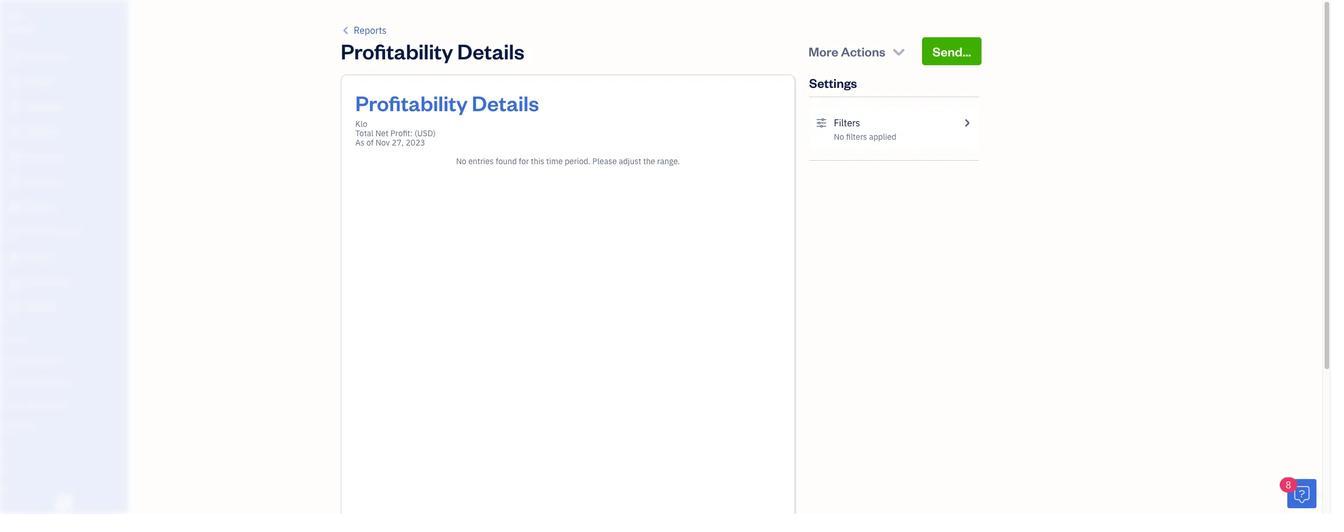 Task type: describe. For each thing, give the bounding box(es) containing it.
reports
[[354, 24, 387, 36]]

nov
[[376, 137, 390, 148]]

client image
[[8, 77, 22, 89]]

send… button
[[922, 37, 982, 65]]

settings image
[[816, 116, 827, 130]]

(usd)
[[415, 128, 436, 139]]

found
[[496, 156, 517, 167]]

profitability details klo total net profit:  (usd) as of nov 27, 2023
[[355, 89, 539, 148]]

8
[[1286, 479, 1291, 491]]

profitability details
[[341, 37, 524, 65]]

as
[[355, 137, 365, 148]]

more actions button
[[798, 37, 917, 65]]

for
[[519, 156, 529, 167]]

please
[[592, 156, 617, 167]]

filters
[[846, 132, 867, 142]]

2023
[[406, 137, 425, 148]]

profit:
[[390, 128, 413, 139]]

profitability for profitability details
[[341, 37, 453, 65]]

1 horizontal spatial settings
[[809, 75, 857, 91]]

main element
[[0, 0, 157, 514]]

klo owner
[[9, 10, 32, 33]]

chevronleft image
[[341, 23, 352, 37]]

team
[[9, 357, 27, 366]]

profitability for profitability details klo total net profit:  (usd) as of nov 27, 2023
[[355, 89, 468, 117]]

net
[[375, 128, 389, 139]]

apps link
[[3, 330, 125, 350]]

members
[[29, 357, 59, 366]]

resource center badge image
[[1288, 479, 1317, 509]]

details for profitability details
[[457, 37, 524, 65]]

invoice image
[[8, 127, 22, 139]]

settings link
[[3, 416, 125, 436]]

timer image
[[8, 227, 22, 239]]

reports button
[[341, 23, 387, 37]]

the
[[643, 156, 655, 167]]

bank
[[9, 400, 26, 409]]

bank connections link
[[3, 394, 125, 415]]

time
[[546, 156, 563, 167]]

dashboard image
[[8, 52, 22, 64]]

items and services link
[[3, 373, 125, 393]]

connections
[[27, 400, 68, 409]]

no entries found for this time period. please adjust the range.
[[456, 156, 680, 167]]



Task type: locate. For each thing, give the bounding box(es) containing it.
no for no entries found for this time period. please adjust the range.
[[456, 156, 466, 167]]

total
[[355, 128, 374, 139]]

no for no filters applied
[[834, 132, 844, 142]]

0 horizontal spatial klo
[[9, 10, 22, 22]]

chevrondown image
[[891, 43, 907, 59]]

entries
[[468, 156, 494, 167]]

items
[[9, 378, 27, 387]]

1 vertical spatial profitability
[[355, 89, 468, 117]]

no left entries
[[456, 156, 466, 167]]

filters
[[834, 117, 860, 129]]

more
[[809, 43, 838, 59]]

no down filters on the right of the page
[[834, 132, 844, 142]]

profitability up the profit: at top
[[355, 89, 468, 117]]

actions
[[841, 43, 885, 59]]

1 vertical spatial settings
[[9, 421, 35, 431]]

services
[[42, 378, 70, 387]]

apps
[[9, 335, 26, 344]]

chevronright image
[[962, 116, 972, 130]]

klo inside profitability details klo total net profit:  (usd) as of nov 27, 2023
[[355, 119, 367, 129]]

period.
[[565, 156, 591, 167]]

expense image
[[8, 177, 22, 189]]

profitability
[[341, 37, 453, 65], [355, 89, 468, 117]]

settings inside settings link
[[9, 421, 35, 431]]

1 vertical spatial klo
[[355, 119, 367, 129]]

0 vertical spatial no
[[834, 132, 844, 142]]

report image
[[8, 302, 22, 314]]

0 horizontal spatial settings
[[9, 421, 35, 431]]

range.
[[657, 156, 680, 167]]

no filters applied
[[834, 132, 896, 142]]

send…
[[933, 43, 971, 59]]

items and services
[[9, 378, 70, 387]]

team members
[[9, 357, 59, 366]]

money image
[[8, 252, 22, 264]]

this
[[531, 156, 544, 167]]

1 horizontal spatial klo
[[355, 119, 367, 129]]

8 button
[[1280, 478, 1317, 509]]

profitability inside profitability details klo total net profit:  (usd) as of nov 27, 2023
[[355, 89, 468, 117]]

profitability down reports
[[341, 37, 453, 65]]

klo up as
[[355, 119, 367, 129]]

owner
[[9, 23, 32, 33]]

settings down bank
[[9, 421, 35, 431]]

project image
[[8, 202, 22, 214]]

payment image
[[8, 152, 22, 164]]

klo
[[9, 10, 22, 22], [355, 119, 367, 129]]

team members link
[[3, 351, 125, 372]]

no
[[834, 132, 844, 142], [456, 156, 466, 167]]

details for profitability details klo total net profit:  (usd) as of nov 27, 2023
[[472, 89, 539, 117]]

1 horizontal spatial no
[[834, 132, 844, 142]]

1 vertical spatial no
[[456, 156, 466, 167]]

freshbooks image
[[55, 496, 73, 510]]

estimate image
[[8, 102, 22, 114]]

details
[[457, 37, 524, 65], [472, 89, 539, 117]]

0 vertical spatial settings
[[809, 75, 857, 91]]

27,
[[392, 137, 404, 148]]

0 vertical spatial profitability
[[341, 37, 453, 65]]

0 horizontal spatial no
[[456, 156, 466, 167]]

more actions
[[809, 43, 885, 59]]

bank connections
[[9, 400, 68, 409]]

applied
[[869, 132, 896, 142]]

of
[[367, 137, 374, 148]]

klo up owner
[[9, 10, 22, 22]]

settings down the more
[[809, 75, 857, 91]]

1 vertical spatial details
[[472, 89, 539, 117]]

klo inside klo owner
[[9, 10, 22, 22]]

0 vertical spatial details
[[457, 37, 524, 65]]

settings
[[809, 75, 857, 91], [9, 421, 35, 431]]

and
[[28, 378, 41, 387]]

chart image
[[8, 277, 22, 289]]

adjust
[[619, 156, 641, 167]]

0 vertical spatial klo
[[9, 10, 22, 22]]

details inside profitability details klo total net profit:  (usd) as of nov 27, 2023
[[472, 89, 539, 117]]



Task type: vqa. For each thing, say whether or not it's contained in the screenshot.
payment image on the top of the page
yes



